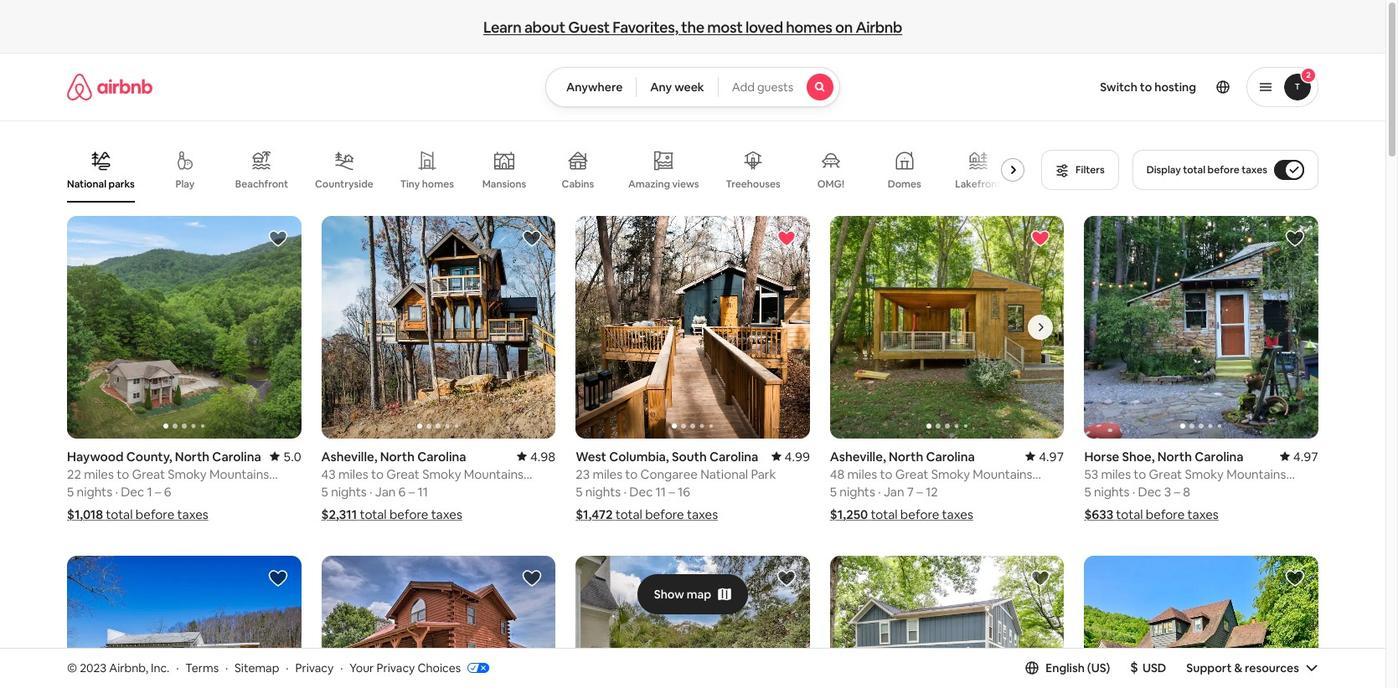 Task type: describe. For each thing, give the bounding box(es) containing it.
dec inside west columbia, south carolina 23 miles to congaree national park 5 nights · dec 11 – 16 $1,472 total before taxes
[[630, 484, 653, 500]]

$2,311
[[321, 507, 357, 523]]

$1,018
[[67, 507, 103, 523]]

on
[[836, 17, 853, 37]]

before for asheville, north carolina 43 miles to great smoky mountains national park
[[390, 507, 429, 523]]

5.0 out of 5 average rating image
[[270, 449, 301, 465]]

privacy link
[[295, 661, 334, 676]]

great inside the asheville, north carolina 48 miles to great smoky mountains national park
[[896, 466, 929, 482]]

nights for $633
[[1094, 484, 1130, 500]]

show
[[654, 587, 685, 602]]

airbnb,
[[109, 661, 148, 676]]

12
[[926, 484, 938, 500]]

4.97 out of 5 average rating image for asheville, north carolina 48 miles to great smoky mountains national park
[[1026, 449, 1065, 465]]

1 privacy from the left
[[295, 661, 334, 676]]

english
[[1046, 661, 1085, 676]]

congaree
[[641, 466, 698, 482]]

jan for jan 7 – 12
[[884, 484, 905, 500]]

4.98 out of 5 average rating image
[[517, 449, 556, 465]]

43
[[321, 466, 336, 482]]

loved
[[746, 17, 783, 37]]

park inside west columbia, south carolina 23 miles to congaree national park 5 nights · dec 11 – 16 $1,472 total before taxes
[[751, 466, 776, 482]]

4.97 for horse shoe, north carolina 53 miles to great smoky mountains national park
[[1294, 449, 1319, 465]]

great inside horse shoe, north carolina 53 miles to great smoky mountains national park
[[1149, 466, 1183, 482]]

jan for jan 6 – 11
[[375, 484, 396, 500]]

haywood
[[67, 449, 124, 465]]

park inside haywood county, north carolina 22 miles to great smoky mountains national park
[[117, 482, 143, 498]]

group containing national parks
[[67, 137, 1032, 203]]

4.99
[[785, 449, 810, 465]]

switch to hosting link
[[1091, 70, 1207, 105]]

support
[[1187, 661, 1232, 676]]

hosting
[[1155, 80, 1197, 95]]

before right display
[[1208, 163, 1240, 177]]

national inside "group"
[[67, 177, 106, 191]]

the
[[681, 17, 705, 37]]

county,
[[126, 449, 172, 465]]

switch
[[1101, 80, 1138, 95]]

shoe,
[[1123, 449, 1155, 465]]

5 for horse shoe, north carolina 53 miles to great smoky mountains national park
[[1085, 484, 1092, 500]]

3
[[1165, 484, 1172, 500]]

$
[[1131, 659, 1139, 677]]

anywhere
[[566, 80, 623, 95]]

asheville, for 48
[[830, 449, 886, 465]]

sitemap
[[235, 661, 279, 676]]

haywood county, north carolina 22 miles to great smoky mountains national park
[[67, 449, 269, 498]]

south
[[672, 449, 707, 465]]

1 vertical spatial homes
[[422, 178, 454, 191]]

filters
[[1076, 163, 1105, 177]]

taxes for asheville, north carolina 43 miles to great smoky mountains national park
[[431, 507, 462, 523]]

show map button
[[638, 575, 749, 615]]

total for asheville, north carolina 48 miles to great smoky mountains national park
[[871, 507, 898, 523]]

nights for $2,311
[[331, 484, 367, 500]]

5 for asheville, north carolina 43 miles to great smoky mountains national park
[[321, 484, 328, 500]]

learn about guest favorites, the most loved homes on airbnb link
[[477, 11, 909, 43]]

countryside
[[315, 178, 374, 191]]

terms link
[[185, 661, 219, 676]]

add to wishlist: asheville, north carolina image
[[522, 229, 542, 249]]

support & resources button
[[1187, 661, 1319, 676]]

carolina for haywood county, north carolina
[[212, 449, 261, 465]]

national inside the asheville, north carolina 48 miles to great smoky mountains national park
[[830, 482, 878, 498]]

lakefront
[[956, 178, 1002, 191]]

taxes for haywood county, north carolina 22 miles to great smoky mountains national park
[[177, 507, 208, 523]]

2023
[[80, 661, 107, 676]]

miles for 53
[[1102, 466, 1131, 482]]

remove from wishlist: west columbia, south carolina image
[[777, 229, 797, 249]]

before inside west columbia, south carolina 23 miles to congaree national park 5 nights · dec 11 – 16 $1,472 total before taxes
[[645, 507, 684, 523]]

mountains inside the asheville, north carolina 48 miles to great smoky mountains national park
[[973, 466, 1033, 482]]

total right display
[[1184, 163, 1206, 177]]

before for horse shoe, north carolina 53 miles to great smoky mountains national park
[[1146, 507, 1185, 523]]

north inside haywood county, north carolina 22 miles to great smoky mountains national park
[[175, 449, 210, 465]]

– inside west columbia, south carolina 23 miles to congaree national park 5 nights · dec 11 – 16 $1,472 total before taxes
[[669, 484, 675, 500]]

– for 5 nights · jan 6 – 11 $2,311 total before taxes
[[409, 484, 415, 500]]

to inside 'asheville, north carolina 43 miles to great smoky mountains national park'
[[371, 466, 384, 482]]

4.98
[[530, 449, 556, 465]]

add to wishlist: horse shoe, north carolina image
[[1286, 229, 1306, 249]]

to inside horse shoe, north carolina 53 miles to great smoky mountains national park
[[1134, 466, 1147, 482]]

$ usd
[[1131, 659, 1167, 677]]

any
[[651, 80, 672, 95]]

asheville, north carolina 48 miles to great smoky mountains national park
[[830, 449, 1033, 498]]

22
[[67, 466, 81, 482]]

add to wishlist: columbia, south carolina image
[[777, 569, 797, 589]]

any week button
[[636, 67, 719, 107]]

sitemap link
[[235, 661, 279, 676]]

play
[[175, 178, 195, 191]]

add to wishlist: haywood county, north carolina image
[[268, 229, 288, 249]]

before for haywood county, north carolina 22 miles to great smoky mountains national park
[[136, 507, 175, 523]]

miles for 22
[[84, 466, 114, 482]]

6 inside 5 nights · dec 1 – 6 $1,018 total before taxes
[[164, 484, 171, 500]]

guests
[[758, 80, 794, 95]]

smoky inside the asheville, north carolina 48 miles to great smoky mountains national park
[[932, 466, 970, 482]]

1
[[147, 484, 152, 500]]

11 inside west columbia, south carolina 23 miles to congaree national park 5 nights · dec 11 – 16 $1,472 total before taxes
[[656, 484, 666, 500]]

add guests button
[[718, 67, 841, 107]]

remove from wishlist: asheville, north carolina image
[[1031, 229, 1051, 249]]

5 nights · dec 3 – 8 $633 total before taxes
[[1085, 484, 1219, 523]]

48
[[830, 466, 845, 482]]

– for 5 nights · jan 7 – 12 $1,250 total before taxes
[[917, 484, 923, 500]]

amazing views
[[628, 177, 699, 191]]

display total before taxes
[[1147, 163, 1268, 177]]

taxes for asheville, north carolina 48 miles to great smoky mountains national park
[[942, 507, 974, 523]]

cabins
[[562, 178, 594, 191]]

treehouses
[[726, 178, 781, 191]]

tiny homes
[[400, 178, 454, 191]]

learn
[[483, 17, 522, 37]]

$633
[[1085, 507, 1114, 523]]

16
[[678, 484, 691, 500]]

privacy inside your privacy choices link
[[377, 661, 415, 676]]

nights for $1,018
[[77, 484, 112, 500]]

11 inside "5 nights · jan 6 – 11 $2,311 total before taxes"
[[418, 484, 428, 500]]

usd
[[1143, 661, 1167, 676]]

2 add to wishlist: canton, north carolina image from the left
[[1286, 569, 1306, 589]]

anywhere button
[[545, 67, 637, 107]]

national parks
[[67, 177, 135, 191]]

west
[[576, 449, 607, 465]]

– for 5 nights · dec 3 – 8 $633 total before taxes
[[1175, 484, 1181, 500]]

4.97 out of 5 average rating image for horse shoe, north carolina 53 miles to great smoky mountains national park
[[1280, 449, 1319, 465]]

show map
[[654, 587, 712, 602]]



Task type: locate. For each thing, give the bounding box(es) containing it.
total inside the 5 nights · jan 7 – 12 $1,250 total before taxes
[[871, 507, 898, 523]]

miles down haywood
[[84, 466, 114, 482]]

dec for $633
[[1139, 484, 1162, 500]]

national up $1,018
[[67, 482, 115, 498]]

your privacy choices link
[[350, 661, 490, 677]]

national up $1,250
[[830, 482, 878, 498]]

3 great from the left
[[896, 466, 929, 482]]

2 6 from the left
[[399, 484, 406, 500]]

4 carolina from the left
[[710, 449, 759, 465]]

add to wishlist: canton, north carolina image
[[268, 569, 288, 589], [1286, 569, 1306, 589]]

3 north from the left
[[889, 449, 924, 465]]

5 nights · jan 6 – 11 $2,311 total before taxes
[[321, 484, 462, 523]]

smoky inside 'asheville, north carolina 43 miles to great smoky mountains national park'
[[422, 466, 461, 482]]

nights inside west columbia, south carolina 23 miles to congaree national park 5 nights · dec 11 – 16 $1,472 total before taxes
[[586, 484, 621, 500]]

miles inside haywood county, north carolina 22 miles to great smoky mountains national park
[[84, 466, 114, 482]]

before inside 5 nights · dec 3 – 8 $633 total before taxes
[[1146, 507, 1185, 523]]

3 dec from the left
[[1139, 484, 1162, 500]]

mountains inside 'asheville, north carolina 43 miles to great smoky mountains national park'
[[464, 466, 524, 482]]

carolina left 5.0 out of 5 average rating image
[[212, 449, 261, 465]]

your
[[350, 661, 374, 676]]

great inside 'asheville, north carolina 43 miles to great smoky mountains national park'
[[387, 466, 420, 482]]

to up the 5 nights · jan 7 – 12 $1,250 total before taxes
[[880, 466, 893, 482]]

airbnb
[[856, 17, 903, 37]]

4 great from the left
[[1149, 466, 1183, 482]]

smoky up 12
[[932, 466, 970, 482]]

2 nights from the left
[[331, 484, 367, 500]]

carolina inside 'asheville, north carolina 43 miles to great smoky mountains national park'
[[417, 449, 466, 465]]

4.97 for asheville, north carolina 48 miles to great smoky mountains national park
[[1039, 449, 1065, 465]]

to inside 'link'
[[1140, 80, 1153, 95]]

to inside the asheville, north carolina 48 miles to great smoky mountains national park
[[880, 466, 893, 482]]

– inside "5 nights · jan 6 – 11 $2,311 total before taxes"
[[409, 484, 415, 500]]

national
[[67, 177, 106, 191], [701, 466, 748, 482], [67, 482, 115, 498], [321, 482, 369, 498], [830, 482, 878, 498], [1085, 482, 1132, 498]]

west columbia, south carolina 23 miles to congaree national park 5 nights · dec 11 – 16 $1,472 total before taxes
[[576, 449, 776, 523]]

1 horizontal spatial add to wishlist: canton, north carolina image
[[1286, 569, 1306, 589]]

north inside 'asheville, north carolina 43 miles to great smoky mountains national park'
[[380, 449, 415, 465]]

© 2023 airbnb, inc. ·
[[67, 661, 179, 676]]

miles
[[84, 466, 114, 482], [339, 466, 368, 482], [848, 466, 878, 482], [593, 466, 623, 482], [1102, 466, 1131, 482]]

0 horizontal spatial add to wishlist: canton, north carolina image
[[268, 569, 288, 589]]

miles inside horse shoe, north carolina 53 miles to great smoky mountains national park
[[1102, 466, 1131, 482]]

park down 4.99 out of 5 average rating image
[[751, 466, 776, 482]]

before inside "5 nights · jan 6 – 11 $2,311 total before taxes"
[[390, 507, 429, 523]]

before inside 5 nights · dec 1 – 6 $1,018 total before taxes
[[136, 507, 175, 523]]

total inside 5 nights · dec 1 – 6 $1,018 total before taxes
[[106, 507, 133, 523]]

2
[[1307, 70, 1311, 80]]

nights for $1,250
[[840, 484, 876, 500]]

11
[[418, 484, 428, 500], [656, 484, 666, 500]]

4.97
[[1039, 449, 1065, 465], [1294, 449, 1319, 465]]

nights inside 5 nights · dec 3 – 8 $633 total before taxes
[[1094, 484, 1130, 500]]

tiny
[[400, 178, 420, 191]]

about
[[525, 17, 566, 37]]

3 nights from the left
[[840, 484, 876, 500]]

5 down "53"
[[1085, 484, 1092, 500]]

to down columbia, on the bottom of page
[[625, 466, 638, 482]]

1 dec from the left
[[121, 484, 144, 500]]

add guests
[[732, 80, 794, 95]]

1 horizontal spatial 6
[[399, 484, 406, 500]]

4 – from the left
[[669, 484, 675, 500]]

2 jan from the left
[[884, 484, 905, 500]]

– inside 5 nights · dec 3 – 8 $633 total before taxes
[[1175, 484, 1181, 500]]

amazing
[[628, 177, 670, 191]]

miles for 23
[[593, 466, 623, 482]]

nights
[[77, 484, 112, 500], [331, 484, 367, 500], [840, 484, 876, 500], [586, 484, 621, 500], [1094, 484, 1130, 500]]

park left the 3
[[1135, 482, 1160, 498]]

total right $633 on the right of page
[[1117, 507, 1144, 523]]

north up 7
[[889, 449, 924, 465]]

2 dec from the left
[[630, 484, 653, 500]]

2 smoky from the left
[[422, 466, 461, 482]]

5.0
[[283, 449, 301, 465]]

asheville, up 43
[[321, 449, 378, 465]]

total inside "5 nights · jan 6 – 11 $2,311 total before taxes"
[[360, 507, 387, 523]]

0 horizontal spatial dec
[[121, 484, 144, 500]]

5 for asheville, north carolina 48 miles to great smoky mountains national park
[[830, 484, 837, 500]]

5 inside the 5 nights · jan 7 – 12 $1,250 total before taxes
[[830, 484, 837, 500]]

4 nights from the left
[[586, 484, 621, 500]]

2 4.97 out of 5 average rating image from the left
[[1280, 449, 1319, 465]]

homes left on
[[786, 17, 833, 37]]

1 5 from the left
[[67, 484, 74, 500]]

4 mountains from the left
[[1227, 466, 1287, 482]]

0 horizontal spatial 4.97
[[1039, 449, 1065, 465]]

1 horizontal spatial jan
[[884, 484, 905, 500]]

dec inside 5 nights · dec 1 – 6 $1,018 total before taxes
[[121, 484, 144, 500]]

national inside west columbia, south carolina 23 miles to congaree national park 5 nights · dec 11 – 16 $1,472 total before taxes
[[701, 466, 748, 482]]

nights up the $2,311
[[331, 484, 367, 500]]

north inside horse shoe, north carolina 53 miles to great smoky mountains national park
[[1158, 449, 1193, 465]]

taxes inside the 5 nights · jan 7 – 12 $1,250 total before taxes
[[942, 507, 974, 523]]

miles down horse
[[1102, 466, 1131, 482]]

nights up $633 on the right of page
[[1094, 484, 1130, 500]]

4.97 out of 5 average rating image
[[1026, 449, 1065, 465], [1280, 449, 1319, 465]]

carolina right the shoe,
[[1195, 449, 1244, 465]]

5 down 43
[[321, 484, 328, 500]]

– inside the 5 nights · jan 7 – 12 $1,250 total before taxes
[[917, 484, 923, 500]]

national left parks
[[67, 177, 106, 191]]

horse
[[1085, 449, 1120, 465]]

views
[[673, 177, 699, 191]]

· inside "5 nights · jan 6 – 11 $2,311 total before taxes"
[[370, 484, 372, 500]]

carolina inside haywood county, north carolina 22 miles to great smoky mountains national park
[[212, 449, 261, 465]]

23
[[576, 466, 590, 482]]

asheville, inside the asheville, north carolina 48 miles to great smoky mountains national park
[[830, 449, 886, 465]]

north
[[175, 449, 210, 465], [380, 449, 415, 465], [889, 449, 924, 465], [1158, 449, 1193, 465]]

profile element
[[861, 54, 1319, 121]]

smoky up the 8 on the right bottom of the page
[[1185, 466, 1224, 482]]

north right "county,"
[[175, 449, 210, 465]]

before down 7
[[901, 507, 940, 523]]

(us)
[[1088, 661, 1111, 676]]

smoky inside horse shoe, north carolina 53 miles to great smoky mountains national park
[[1185, 466, 1224, 482]]

dec inside 5 nights · dec 3 – 8 $633 total before taxes
[[1139, 484, 1162, 500]]

0 horizontal spatial privacy
[[295, 661, 334, 676]]

jan inside "5 nights · jan 6 – 11 $2,311 total before taxes"
[[375, 484, 396, 500]]

5 inside 5 nights · dec 3 – 8 $633 total before taxes
[[1085, 484, 1092, 500]]

1 11 from the left
[[418, 484, 428, 500]]

total for horse shoe, north carolina 53 miles to great smoky mountains national park
[[1117, 507, 1144, 523]]

3 smoky from the left
[[932, 466, 970, 482]]

map
[[687, 587, 712, 602]]

to up "5 nights · jan 6 – 11 $2,311 total before taxes"
[[371, 466, 384, 482]]

privacy left your
[[295, 661, 334, 676]]

1 great from the left
[[132, 466, 165, 482]]

1 6 from the left
[[164, 484, 171, 500]]

carolina inside horse shoe, north carolina 53 miles to great smoky mountains national park
[[1195, 449, 1244, 465]]

smoky
[[168, 466, 207, 482], [422, 466, 461, 482], [932, 466, 970, 482], [1185, 466, 1224, 482]]

nights inside the 5 nights · jan 7 – 12 $1,250 total before taxes
[[840, 484, 876, 500]]

2 great from the left
[[387, 466, 420, 482]]

north inside the asheville, north carolina 48 miles to great smoky mountains national park
[[889, 449, 924, 465]]

to down the shoe,
[[1134, 466, 1147, 482]]

total right $1,018
[[106, 507, 133, 523]]

total for asheville, north carolina 43 miles to great smoky mountains national park
[[360, 507, 387, 523]]

asheville, for 43
[[321, 449, 378, 465]]

1 horizontal spatial 11
[[656, 484, 666, 500]]

1 smoky from the left
[[168, 466, 207, 482]]

before down 'asheville, north carolina 43 miles to great smoky mountains national park'
[[390, 507, 429, 523]]

1 miles from the left
[[84, 466, 114, 482]]

taxes inside "5 nights · jan 6 – 11 $2,311 total before taxes"
[[431, 507, 462, 523]]

to down "county,"
[[117, 466, 129, 482]]

group
[[67, 137, 1032, 203], [67, 216, 301, 439], [321, 216, 556, 439], [576, 216, 1045, 439], [830, 216, 1065, 439], [1085, 216, 1319, 439], [67, 556, 301, 689], [321, 556, 556, 689], [576, 556, 810, 689], [830, 556, 1065, 689], [1085, 556, 1319, 689]]

park inside the asheville, north carolina 48 miles to great smoky mountains national park
[[881, 482, 906, 498]]

great
[[132, 466, 165, 482], [387, 466, 420, 482], [896, 466, 929, 482], [1149, 466, 1183, 482]]

1 north from the left
[[175, 449, 210, 465]]

taxes inside 5 nights · dec 3 – 8 $633 total before taxes
[[1188, 507, 1219, 523]]

– for 5 nights · dec 1 – 6 $1,018 total before taxes
[[155, 484, 161, 500]]

add to wishlist: blythewood, south carolina image
[[1031, 569, 1051, 589]]

mountains
[[209, 466, 269, 482], [464, 466, 524, 482], [973, 466, 1033, 482], [1227, 466, 1287, 482]]

· inside the 5 nights · jan 7 – 12 $1,250 total before taxes
[[878, 484, 881, 500]]

taxes for horse shoe, north carolina 53 miles to great smoky mountains national park
[[1188, 507, 1219, 523]]

4.99 out of 5 average rating image
[[771, 449, 810, 465]]

5 inside west columbia, south carolina 23 miles to congaree national park 5 nights · dec 11 – 16 $1,472 total before taxes
[[576, 484, 583, 500]]

privacy right your
[[377, 661, 415, 676]]

5 inside "5 nights · jan 6 – 11 $2,311 total before taxes"
[[321, 484, 328, 500]]

national up the $2,311
[[321, 482, 369, 498]]

park left 7
[[881, 482, 906, 498]]

none search field containing anywhere
[[545, 67, 841, 107]]

· inside west columbia, south carolina 23 miles to congaree national park 5 nights · dec 11 – 16 $1,472 total before taxes
[[624, 484, 627, 500]]

carolina
[[212, 449, 261, 465], [417, 449, 466, 465], [926, 449, 975, 465], [710, 449, 759, 465], [1195, 449, 1244, 465]]

great up "5 nights · jan 6 – 11 $2,311 total before taxes"
[[387, 466, 420, 482]]

asheville,
[[321, 449, 378, 465], [830, 449, 886, 465]]

– inside 5 nights · dec 1 – 6 $1,018 total before taxes
[[155, 484, 161, 500]]

national inside 'asheville, north carolina 43 miles to great smoky mountains national park'
[[321, 482, 369, 498]]

terms
[[185, 661, 219, 676]]

learn about guest favorites, the most loved homes on airbnb
[[483, 17, 903, 37]]

before down 1
[[136, 507, 175, 523]]

5 nights from the left
[[1094, 484, 1130, 500]]

total inside west columbia, south carolina 23 miles to congaree national park 5 nights · dec 11 – 16 $1,472 total before taxes
[[616, 507, 643, 523]]

1 4.97 from the left
[[1039, 449, 1065, 465]]

terms · sitemap · privacy ·
[[185, 661, 343, 676]]

parks
[[109, 177, 135, 191]]

· inside 5 nights · dec 1 – 6 $1,018 total before taxes
[[115, 484, 118, 500]]

1 4.97 out of 5 average rating image from the left
[[1026, 449, 1065, 465]]

$1,250
[[830, 507, 868, 523]]

to inside west columbia, south carolina 23 miles to congaree national park 5 nights · dec 11 – 16 $1,472 total before taxes
[[625, 466, 638, 482]]

domes
[[888, 178, 922, 191]]

5 carolina from the left
[[1195, 449, 1244, 465]]

taxes inside west columbia, south carolina 23 miles to congaree national park 5 nights · dec 11 – 16 $1,472 total before taxes
[[687, 507, 718, 523]]

1 horizontal spatial 4.97 out of 5 average rating image
[[1280, 449, 1319, 465]]

before down the 3
[[1146, 507, 1185, 523]]

national down south
[[701, 466, 748, 482]]

park
[[751, 466, 776, 482], [117, 482, 143, 498], [372, 482, 397, 498], [881, 482, 906, 498], [1135, 482, 1160, 498]]

park inside horse shoe, north carolina 53 miles to great smoky mountains national park
[[1135, 482, 1160, 498]]

resources
[[1245, 661, 1300, 676]]

1 add to wishlist: canton, north carolina image from the left
[[268, 569, 288, 589]]

3 5 from the left
[[830, 484, 837, 500]]

2 11 from the left
[[656, 484, 666, 500]]

0 vertical spatial homes
[[786, 17, 833, 37]]

0 horizontal spatial homes
[[422, 178, 454, 191]]

2 mountains from the left
[[464, 466, 524, 482]]

1 horizontal spatial privacy
[[377, 661, 415, 676]]

5 5 from the left
[[1085, 484, 1092, 500]]

great down "county,"
[[132, 466, 165, 482]]

4 5 from the left
[[576, 484, 583, 500]]

5 – from the left
[[1175, 484, 1181, 500]]

miles right 48
[[848, 466, 878, 482]]

smoky inside haywood county, north carolina 22 miles to great smoky mountains national park
[[168, 466, 207, 482]]

carolina for west columbia, south carolina
[[710, 449, 759, 465]]

miles inside 'asheville, north carolina 43 miles to great smoky mountains national park'
[[339, 466, 368, 482]]

0 horizontal spatial 6
[[164, 484, 171, 500]]

mountains inside haywood county, north carolina 22 miles to great smoky mountains national park
[[209, 466, 269, 482]]

before inside the 5 nights · jan 7 – 12 $1,250 total before taxes
[[901, 507, 940, 523]]

total
[[1184, 163, 1206, 177], [106, 507, 133, 523], [360, 507, 387, 523], [871, 507, 898, 523], [616, 507, 643, 523], [1117, 507, 1144, 523]]

nights inside "5 nights · jan 6 – 11 $2,311 total before taxes"
[[331, 484, 367, 500]]

3 miles from the left
[[848, 466, 878, 482]]

1 nights from the left
[[77, 484, 112, 500]]

2 4.97 from the left
[[1294, 449, 1319, 465]]

5 down 22
[[67, 484, 74, 500]]

carolina inside west columbia, south carolina 23 miles to congaree national park 5 nights · dec 11 – 16 $1,472 total before taxes
[[710, 449, 759, 465]]

filters button
[[1042, 150, 1119, 190]]

carolina up "5 nights · jan 6 – 11 $2,311 total before taxes"
[[417, 449, 466, 465]]

4 north from the left
[[1158, 449, 1193, 465]]

miles inside west columbia, south carolina 23 miles to congaree national park 5 nights · dec 11 – 16 $1,472 total before taxes
[[593, 466, 623, 482]]

nights inside 5 nights · dec 1 – 6 $1,018 total before taxes
[[77, 484, 112, 500]]

columbia,
[[609, 449, 669, 465]]

miles down west
[[593, 466, 623, 482]]

5 nights · jan 7 – 12 $1,250 total before taxes
[[830, 484, 974, 523]]

8
[[1184, 484, 1191, 500]]

1 asheville, from the left
[[321, 449, 378, 465]]

dec for $1,018
[[121, 484, 144, 500]]

&
[[1235, 661, 1243, 676]]

beachfront
[[235, 178, 288, 191]]

· inside 5 nights · dec 3 – 8 $633 total before taxes
[[1133, 484, 1136, 500]]

5 for haywood county, north carolina 22 miles to great smoky mountains national park
[[67, 484, 74, 500]]

homes right "tiny"
[[422, 178, 454, 191]]

great up 7
[[896, 466, 929, 482]]

north up the 3
[[1158, 449, 1193, 465]]

carolina right south
[[710, 449, 759, 465]]

asheville, up 48
[[830, 449, 886, 465]]

0 horizontal spatial 11
[[418, 484, 428, 500]]

2 north from the left
[[380, 449, 415, 465]]

5 miles from the left
[[1102, 466, 1131, 482]]

1 horizontal spatial 4.97
[[1294, 449, 1319, 465]]

guest
[[568, 17, 610, 37]]

asheville, north carolina 43 miles to great smoky mountains national park
[[321, 449, 524, 498]]

1 mountains from the left
[[209, 466, 269, 482]]

1 horizontal spatial homes
[[786, 17, 833, 37]]

to
[[1140, 80, 1153, 95], [117, 466, 129, 482], [371, 466, 384, 482], [880, 466, 893, 482], [625, 466, 638, 482], [1134, 466, 1147, 482]]

jan inside the 5 nights · jan 7 – 12 $1,250 total before taxes
[[884, 484, 905, 500]]

nights up $1,472
[[586, 484, 621, 500]]

2 privacy from the left
[[377, 661, 415, 676]]

park inside 'asheville, north carolina 43 miles to great smoky mountains national park'
[[372, 482, 397, 498]]

1 carolina from the left
[[212, 449, 261, 465]]

2 carolina from the left
[[417, 449, 466, 465]]

smoky down "county,"
[[168, 466, 207, 482]]

dec left the 3
[[1139, 484, 1162, 500]]

mountains inside horse shoe, north carolina 53 miles to great smoky mountains national park
[[1227, 466, 1287, 482]]

1 jan from the left
[[375, 484, 396, 500]]

carolina inside the asheville, north carolina 48 miles to great smoky mountains national park
[[926, 449, 975, 465]]

miles inside the asheville, north carolina 48 miles to great smoky mountains national park
[[848, 466, 878, 482]]

3 – from the left
[[917, 484, 923, 500]]

5
[[67, 484, 74, 500], [321, 484, 328, 500], [830, 484, 837, 500], [576, 484, 583, 500], [1085, 484, 1092, 500]]

week
[[675, 80, 705, 95]]

dec left 1
[[121, 484, 144, 500]]

carolina up 12
[[926, 449, 975, 465]]

great up the 3
[[1149, 466, 1183, 482]]

3 mountains from the left
[[973, 466, 1033, 482]]

taxes
[[1242, 163, 1268, 177], [177, 507, 208, 523], [431, 507, 462, 523], [942, 507, 974, 523], [687, 507, 718, 523], [1188, 507, 1219, 523]]

5 inside 5 nights · dec 1 – 6 $1,018 total before taxes
[[67, 484, 74, 500]]

None search field
[[545, 67, 841, 107]]

any week
[[651, 80, 705, 95]]

nights up $1,018
[[77, 484, 112, 500]]

park right 43
[[372, 482, 397, 498]]

carolina for horse shoe, north carolina
[[1195, 449, 1244, 465]]

great inside haywood county, north carolina 22 miles to great smoky mountains national park
[[132, 466, 165, 482]]

asheville, inside 'asheville, north carolina 43 miles to great smoky mountains national park'
[[321, 449, 378, 465]]

3 carolina from the left
[[926, 449, 975, 465]]

support & resources
[[1187, 661, 1300, 676]]

before down 16
[[645, 507, 684, 523]]

switch to hosting
[[1101, 80, 1197, 95]]

dec down the congaree
[[630, 484, 653, 500]]

2 5 from the left
[[321, 484, 328, 500]]

2 asheville, from the left
[[830, 449, 886, 465]]

mansions
[[482, 178, 526, 191]]

2 button
[[1247, 67, 1319, 107]]

4 smoky from the left
[[1185, 466, 1224, 482]]

display
[[1147, 163, 1181, 177]]

0 horizontal spatial jan
[[375, 484, 396, 500]]

1 – from the left
[[155, 484, 161, 500]]

total for haywood county, north carolina 22 miles to great smoky mountains national park
[[106, 507, 133, 523]]

before for asheville, north carolina 48 miles to great smoky mountains national park
[[901, 507, 940, 523]]

smoky up "5 nights · jan 6 – 11 $2,311 total before taxes"
[[422, 466, 461, 482]]

privacy
[[295, 661, 334, 676], [377, 661, 415, 676]]

total right the $2,311
[[360, 507, 387, 523]]

total inside 5 nights · dec 3 – 8 $633 total before taxes
[[1117, 507, 1144, 523]]

inc.
[[151, 661, 170, 676]]

5 down 48
[[830, 484, 837, 500]]

total right $1,472
[[616, 507, 643, 523]]

©
[[67, 661, 77, 676]]

5 down '23'
[[576, 484, 583, 500]]

national up $633 on the right of page
[[1085, 482, 1132, 498]]

4 miles from the left
[[593, 466, 623, 482]]

national inside haywood county, north carolina 22 miles to great smoky mountains national park
[[67, 482, 115, 498]]

0 horizontal spatial asheville,
[[321, 449, 378, 465]]

5 nights · dec 1 – 6 $1,018 total before taxes
[[67, 484, 208, 523]]

park left 1
[[117, 482, 143, 498]]

homes
[[786, 17, 833, 37], [422, 178, 454, 191]]

favorites,
[[613, 17, 679, 37]]

add
[[732, 80, 755, 95]]

7
[[907, 484, 914, 500]]

english (us) button
[[1026, 661, 1111, 676]]

1 horizontal spatial asheville,
[[830, 449, 886, 465]]

nights up $1,250
[[840, 484, 876, 500]]

2 horizontal spatial dec
[[1139, 484, 1162, 500]]

horse shoe, north carolina 53 miles to great smoky mountains national park
[[1085, 449, 1287, 498]]

0 horizontal spatial 4.97 out of 5 average rating image
[[1026, 449, 1065, 465]]

add to wishlist: canton, north carolina image
[[522, 569, 542, 589]]

to right switch
[[1140, 80, 1153, 95]]

2 miles from the left
[[339, 466, 368, 482]]

53
[[1085, 466, 1099, 482]]

total right $1,250
[[871, 507, 898, 523]]

most
[[707, 17, 743, 37]]

national inside horse shoe, north carolina 53 miles to great smoky mountains national park
[[1085, 482, 1132, 498]]

$1,472
[[576, 507, 613, 523]]

north up "5 nights · jan 6 – 11 $2,311 total before taxes"
[[380, 449, 415, 465]]

1 horizontal spatial dec
[[630, 484, 653, 500]]

to inside haywood county, north carolina 22 miles to great smoky mountains national park
[[117, 466, 129, 482]]

2 – from the left
[[409, 484, 415, 500]]

6 inside "5 nights · jan 6 – 11 $2,311 total before taxes"
[[399, 484, 406, 500]]

miles right 43
[[339, 466, 368, 482]]

taxes inside 5 nights · dec 1 – 6 $1,018 total before taxes
[[177, 507, 208, 523]]



Task type: vqa. For each thing, say whether or not it's contained in the screenshot.
"Descanso, California 33 miles away"
no



